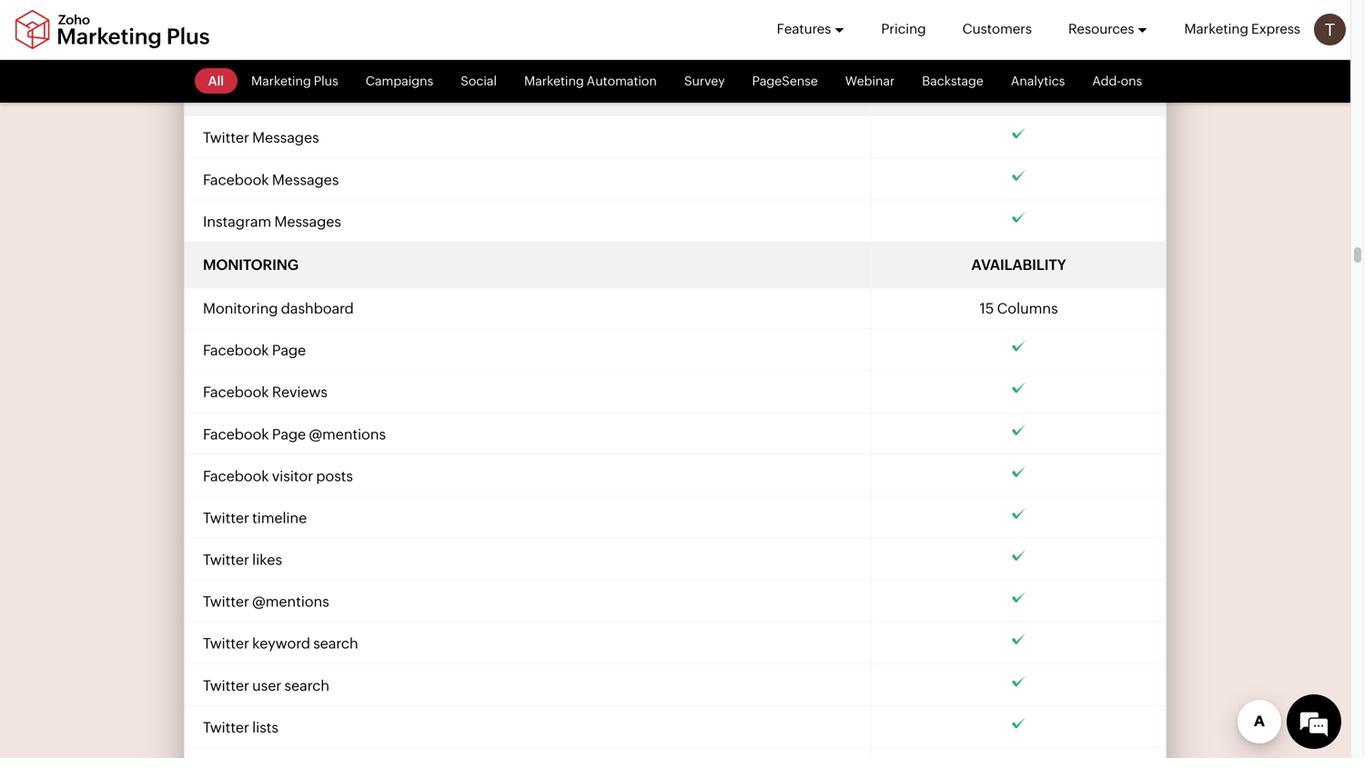 Task type: vqa. For each thing, say whether or not it's contained in the screenshot.
fourth Facebook from the bottom
yes



Task type: describe. For each thing, give the bounding box(es) containing it.
twitter lists
[[203, 720, 278, 737]]

features link
[[777, 0, 845, 58]]

pricing
[[881, 21, 926, 37]]

messages for twitter messages
[[252, 129, 319, 146]]

twitter for twitter keyword search
[[203, 636, 249, 653]]

add-ons
[[1092, 74, 1142, 88]]

search for twitter keyword search
[[313, 636, 358, 653]]

facebook messages
[[203, 171, 339, 188]]

facebook for facebook reviews
[[203, 384, 269, 401]]

marketing
[[1184, 21, 1249, 37]]

marketing plus
[[251, 74, 338, 88]]

backstage
[[922, 74, 984, 88]]

twitter messages
[[203, 129, 319, 146]]

pagesense
[[752, 74, 818, 88]]

likes
[[252, 552, 282, 569]]

lists
[[252, 720, 278, 737]]

resources
[[1068, 21, 1134, 37]]

instagram
[[203, 213, 271, 230]]

page for facebook page @mentions
[[272, 426, 306, 443]]

page for facebook page
[[272, 342, 306, 359]]

resources link
[[1068, 0, 1148, 58]]

linkedin
[[203, 41, 261, 58]]

marketing express
[[1184, 21, 1300, 37]]

marketing automation
[[524, 74, 657, 88]]

webinar
[[845, 74, 895, 88]]

ons
[[1121, 74, 1142, 88]]

facebook for facebook messages
[[203, 171, 269, 188]]

twitter for twitter user search
[[203, 678, 249, 695]]

keyword
[[252, 636, 310, 653]]

visitor
[[272, 468, 313, 485]]

facebook visitor posts
[[203, 468, 353, 485]]

lead
[[264, 41, 297, 58]]

facebook page @mentions
[[203, 426, 386, 443]]

availability for messages
[[971, 84, 1066, 101]]

twitter for twitter lists
[[203, 720, 249, 737]]

columns
[[997, 300, 1058, 317]]

terry turtle image
[[1314, 14, 1346, 46]]

twitter for twitter likes
[[203, 552, 249, 569]]

features
[[777, 21, 831, 37]]

15
[[980, 300, 994, 317]]

campaigns
[[366, 74, 433, 88]]

dashboard
[[281, 300, 354, 317]]

add-
[[1092, 74, 1121, 88]]



Task type: locate. For each thing, give the bounding box(es) containing it.
twitter for twitter messages
[[203, 129, 249, 146]]

availability down customers link
[[971, 84, 1066, 101]]

5 facebook from the top
[[203, 468, 269, 485]]

search for twitter user search
[[284, 678, 329, 695]]

page up visitor
[[272, 426, 306, 443]]

facebook reviews
[[203, 384, 328, 401]]

page down the monitoring dashboard
[[272, 342, 306, 359]]

1 facebook from the top
[[203, 171, 269, 188]]

facebook for facebook page
[[203, 342, 269, 359]]

6 twitter from the top
[[203, 678, 249, 695]]

pricing link
[[881, 0, 926, 58]]

availability
[[971, 84, 1066, 101], [971, 257, 1066, 273]]

facebook up instagram
[[203, 171, 269, 188]]

twitter left keyword
[[203, 636, 249, 653]]

twitter left the user
[[203, 678, 249, 695]]

facebook page
[[203, 342, 306, 359]]

search
[[313, 636, 358, 653], [284, 678, 329, 695]]

monitoring dashboard
[[203, 300, 354, 317]]

facebook
[[203, 171, 269, 188], [203, 342, 269, 359], [203, 384, 269, 401], [203, 426, 269, 443], [203, 468, 269, 485]]

facebook down facebook page
[[203, 384, 269, 401]]

twitter left likes
[[203, 552, 249, 569]]

survey
[[684, 74, 725, 88]]

2 facebook from the top
[[203, 342, 269, 359]]

search right keyword
[[313, 636, 358, 653]]

messages for facebook messages
[[272, 171, 339, 188]]

2 twitter from the top
[[203, 510, 249, 527]]

@mentions
[[309, 426, 386, 443], [252, 594, 329, 611]]

zoho marketingplus logo image
[[14, 10, 211, 50]]

messages for instagram messages
[[274, 213, 341, 230]]

twitter timeline
[[203, 510, 307, 527]]

user
[[252, 678, 281, 695]]

0 vertical spatial page
[[272, 342, 306, 359]]

4 twitter from the top
[[203, 594, 249, 611]]

facebook down monitoring
[[203, 342, 269, 359]]

5 twitter from the top
[[203, 636, 249, 653]]

analytics
[[1011, 74, 1065, 88]]

social
[[461, 74, 497, 88]]

4 facebook from the top
[[203, 426, 269, 443]]

reviews
[[272, 384, 328, 401]]

express
[[1251, 21, 1300, 37]]

1 twitter from the top
[[203, 129, 249, 146]]

customers
[[962, 21, 1032, 37]]

twitter left lists
[[203, 720, 249, 737]]

1 availability from the top
[[971, 84, 1066, 101]]

messages up the facebook messages
[[252, 129, 319, 146]]

0 vertical spatial search
[[313, 636, 358, 653]]

0 vertical spatial @mentions
[[309, 426, 386, 443]]

1 page from the top
[[272, 342, 306, 359]]

1 vertical spatial @mentions
[[252, 594, 329, 611]]

marketing express link
[[1184, 0, 1300, 58]]

1 vertical spatial search
[[284, 678, 329, 695]]

twitter up the twitter likes
[[203, 510, 249, 527]]

facebook up twitter timeline
[[203, 468, 269, 485]]

messages
[[252, 129, 319, 146], [272, 171, 339, 188], [274, 213, 341, 230]]

timeline
[[252, 510, 307, 527]]

twitter keyword search
[[203, 636, 358, 653]]

all
[[208, 74, 224, 88]]

2 availability from the top
[[971, 257, 1066, 273]]

linkedin lead ads
[[203, 41, 326, 58]]

@mentions up keyword
[[252, 594, 329, 611]]

monitoring
[[203, 257, 298, 273]]

0 vertical spatial messages
[[252, 129, 319, 146]]

posts
[[316, 468, 353, 485]]

3 facebook from the top
[[203, 384, 269, 401]]

twitter likes
[[203, 552, 282, 569]]

availability for monitoring
[[971, 257, 1066, 273]]

monitoring
[[203, 300, 278, 317]]

2 page from the top
[[272, 426, 306, 443]]

twitter down the messages on the left top of the page
[[203, 129, 249, 146]]

7 twitter from the top
[[203, 720, 249, 737]]

facebook down facebook reviews
[[203, 426, 269, 443]]

messages up instagram messages
[[272, 171, 339, 188]]

@mentions up posts
[[309, 426, 386, 443]]

twitter for twitter @mentions
[[203, 594, 249, 611]]

twitter
[[203, 129, 249, 146], [203, 510, 249, 527], [203, 552, 249, 569], [203, 594, 249, 611], [203, 636, 249, 653], [203, 678, 249, 695], [203, 720, 249, 737]]

1 vertical spatial availability
[[971, 257, 1066, 273]]

facebook for facebook visitor posts
[[203, 468, 269, 485]]

0 vertical spatial availability
[[971, 84, 1066, 101]]

twitter down the twitter likes
[[203, 594, 249, 611]]

twitter @mentions
[[203, 594, 329, 611]]

availability up "15 columns"
[[971, 257, 1066, 273]]

facebook for facebook page @mentions
[[203, 426, 269, 443]]

3 twitter from the top
[[203, 552, 249, 569]]

search right the user
[[284, 678, 329, 695]]

ads
[[300, 41, 326, 58]]

1 vertical spatial messages
[[272, 171, 339, 188]]

2 vertical spatial messages
[[274, 213, 341, 230]]

page
[[272, 342, 306, 359], [272, 426, 306, 443]]

1 vertical spatial page
[[272, 426, 306, 443]]

15 columns
[[980, 300, 1058, 317]]

messages
[[203, 84, 281, 101]]

customers link
[[962, 0, 1032, 58]]

twitter user search
[[203, 678, 329, 695]]

messages down the facebook messages
[[274, 213, 341, 230]]

twitter for twitter timeline
[[203, 510, 249, 527]]

instagram messages
[[203, 213, 341, 230]]



